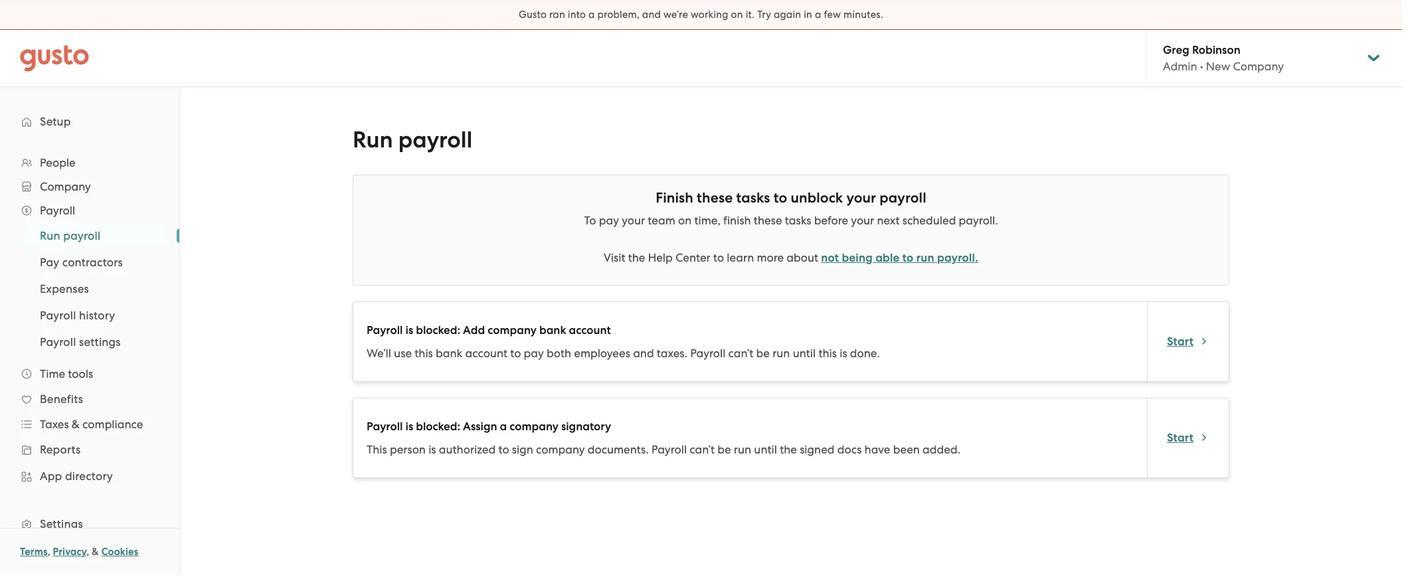 Task type: vqa. For each thing, say whether or not it's contained in the screenshot.
People dropdown button on the left
yes



Task type: locate. For each thing, give the bounding box(es) containing it.
time tools
[[40, 367, 93, 381]]

is up use
[[406, 324, 413, 338]]

in
[[804, 9, 813, 21]]

the
[[628, 251, 645, 264], [780, 443, 797, 456]]

tasks
[[736, 189, 770, 207], [785, 214, 812, 227]]

1 blocked: from the top
[[416, 324, 460, 338]]

payroll inside list
[[63, 229, 101, 243]]

2 vertical spatial run
[[734, 443, 752, 456]]

greg
[[1163, 43, 1190, 57]]

to
[[774, 189, 787, 207], [714, 251, 724, 264], [903, 251, 914, 265], [510, 347, 521, 360], [499, 443, 509, 456]]

more
[[757, 251, 784, 264]]

pay left both
[[524, 347, 544, 360]]

a right the into
[[589, 9, 595, 21]]

terms , privacy , & cookies
[[20, 546, 138, 558]]

it.
[[746, 9, 755, 21]]

company up sign
[[510, 420, 559, 434]]

and left taxes.
[[633, 347, 654, 360]]

payroll inside payroll settings link
[[40, 336, 76, 349]]

and
[[642, 9, 661, 21], [633, 347, 654, 360]]

taxes
[[40, 418, 69, 431]]

2 horizontal spatial a
[[815, 9, 822, 21]]

0 horizontal spatial &
[[72, 418, 80, 431]]

1 horizontal spatial pay
[[599, 214, 619, 227]]

,
[[48, 546, 50, 558], [86, 546, 89, 558]]

1 vertical spatial run
[[40, 229, 60, 243]]

these right finish
[[754, 214, 782, 227]]

list
[[0, 151, 179, 575], [0, 223, 179, 355]]

1 horizontal spatial this
[[819, 347, 837, 360]]

on left it.
[[731, 9, 743, 21]]

reports
[[40, 443, 81, 456]]

0 vertical spatial payroll
[[398, 126, 473, 153]]

company down people
[[40, 180, 91, 193]]

2 start from the top
[[1167, 431, 1194, 445]]

run
[[917, 251, 935, 265], [773, 347, 790, 360], [734, 443, 752, 456]]

0 horizontal spatial run
[[40, 229, 60, 243]]

0 vertical spatial and
[[642, 9, 661, 21]]

0 horizontal spatial payroll
[[63, 229, 101, 243]]

0 vertical spatial company
[[488, 324, 537, 338]]

1 horizontal spatial &
[[92, 546, 99, 558]]

these up time,
[[697, 189, 733, 207]]

1 start from the top
[[1167, 335, 1194, 348]]

payroll up time
[[40, 336, 76, 349]]

0 vertical spatial payroll.
[[959, 214, 998, 227]]

1 vertical spatial start link
[[1167, 430, 1210, 446]]

the right visit on the left of the page
[[628, 251, 645, 264]]

both
[[547, 347, 571, 360]]

gusto navigation element
[[0, 87, 179, 575]]

, left privacy
[[48, 546, 50, 558]]

app
[[40, 470, 62, 483]]

a right in
[[815, 9, 822, 21]]

payroll down company dropdown button
[[40, 204, 75, 217]]

1 vertical spatial blocked:
[[416, 420, 460, 434]]

bank down payroll is blocked: add company bank account
[[436, 347, 463, 360]]

1 horizontal spatial ,
[[86, 546, 89, 558]]

run payroll
[[353, 126, 473, 153], [40, 229, 101, 243]]

1 , from the left
[[48, 546, 50, 558]]

blocked:
[[416, 324, 460, 338], [416, 420, 460, 434]]

new
[[1206, 60, 1231, 73]]

& left cookies
[[92, 546, 99, 558]]

payroll right documents.
[[652, 443, 687, 456]]

payroll
[[40, 204, 75, 217], [40, 309, 76, 322], [367, 324, 403, 338], [40, 336, 76, 349], [690, 347, 726, 360], [367, 420, 403, 434], [652, 443, 687, 456]]

assign
[[463, 420, 497, 434]]

start link for payroll is blocked: assign a company signatory
[[1167, 430, 1210, 446]]

1 horizontal spatial can't
[[729, 347, 754, 360]]

0 horizontal spatial until
[[754, 443, 777, 456]]

taxes & compliance
[[40, 418, 143, 431]]

1 horizontal spatial bank
[[539, 324, 566, 338]]

start for signatory
[[1167, 431, 1194, 445]]

this right use
[[415, 347, 433, 360]]

account up the employees
[[569, 324, 611, 338]]

pay right to
[[599, 214, 619, 227]]

0 horizontal spatial be
[[718, 443, 731, 456]]

reports link
[[13, 438, 166, 462]]

pay
[[40, 256, 59, 269]]

1 vertical spatial pay
[[524, 347, 544, 360]]

blocked: for assign
[[416, 420, 460, 434]]

about
[[787, 251, 819, 264]]

before
[[814, 214, 849, 227]]

2 horizontal spatial run
[[917, 251, 935, 265]]

1 vertical spatial payroll
[[880, 189, 927, 207]]

1 horizontal spatial tasks
[[785, 214, 812, 227]]

your left the team
[[622, 214, 645, 227]]

account down payroll is blocked: add company bank account
[[465, 347, 508, 360]]

1 vertical spatial can't
[[690, 443, 715, 456]]

0 vertical spatial tasks
[[736, 189, 770, 207]]

0 vertical spatial blocked:
[[416, 324, 460, 338]]

run inside list
[[40, 229, 60, 243]]

use
[[394, 347, 412, 360]]

these
[[697, 189, 733, 207], [754, 214, 782, 227]]

to left learn
[[714, 251, 724, 264]]

until left the signed in the bottom of the page
[[754, 443, 777, 456]]

history
[[79, 309, 115, 322]]

0 horizontal spatial the
[[628, 251, 645, 264]]

signed
[[800, 443, 835, 456]]

0 horizontal spatial these
[[697, 189, 733, 207]]

payroll
[[398, 126, 473, 153], [880, 189, 927, 207], [63, 229, 101, 243]]

0 horizontal spatial run payroll
[[40, 229, 101, 243]]

to
[[584, 214, 596, 227]]

1 horizontal spatial account
[[569, 324, 611, 338]]

payroll down expenses
[[40, 309, 76, 322]]

0 vertical spatial the
[[628, 251, 645, 264]]

this left done.
[[819, 347, 837, 360]]

a right the assign
[[500, 420, 507, 434]]

directory
[[65, 470, 113, 483]]

payroll. for run
[[937, 251, 979, 265]]

on left time,
[[678, 214, 692, 227]]

benefits link
[[13, 387, 166, 411]]

payroll. right scheduled
[[959, 214, 998, 227]]

0 vertical spatial bank
[[539, 324, 566, 338]]

pay contractors link
[[24, 250, 166, 274]]

start link
[[1167, 334, 1210, 350], [1167, 430, 1210, 446]]

to right able
[[903, 251, 914, 265]]

1 vertical spatial on
[[678, 214, 692, 227]]

and left the we're
[[642, 9, 661, 21]]

1 vertical spatial until
[[754, 443, 777, 456]]

payroll inside payroll history link
[[40, 309, 76, 322]]

0 horizontal spatial bank
[[436, 347, 463, 360]]

the inside the visit the help center to learn more about not being able to run payroll.
[[628, 251, 645, 264]]

0 vertical spatial run
[[353, 126, 393, 153]]

have
[[865, 443, 891, 456]]

expenses
[[40, 282, 89, 296]]

1 horizontal spatial these
[[754, 214, 782, 227]]

0 vertical spatial these
[[697, 189, 733, 207]]

& right taxes
[[72, 418, 80, 431]]

&
[[72, 418, 80, 431], [92, 546, 99, 558]]

we'll
[[367, 347, 391, 360]]

1 horizontal spatial run payroll
[[353, 126, 473, 153]]

1 vertical spatial payroll.
[[937, 251, 979, 265]]

0 vertical spatial start link
[[1167, 334, 1210, 350]]

1 vertical spatial bank
[[436, 347, 463, 360]]

time tools button
[[13, 362, 166, 386]]

settings
[[40, 518, 83, 531]]

0 horizontal spatial company
[[40, 180, 91, 193]]

1 horizontal spatial be
[[756, 347, 770, 360]]

we're
[[664, 9, 688, 21]]

company down signatory
[[536, 443, 585, 456]]

0 vertical spatial start
[[1167, 335, 1194, 348]]

is right "person"
[[429, 443, 436, 456]]

1 vertical spatial tasks
[[785, 214, 812, 227]]

signatory
[[561, 420, 611, 434]]

& inside dropdown button
[[72, 418, 80, 431]]

1 vertical spatial run payroll
[[40, 229, 101, 243]]

1 vertical spatial account
[[465, 347, 508, 360]]

1 horizontal spatial run
[[773, 347, 790, 360]]

•
[[1200, 60, 1204, 73]]

company right the new at the right of page
[[1233, 60, 1284, 73]]

0 horizontal spatial account
[[465, 347, 508, 360]]

2 start link from the top
[[1167, 430, 1210, 446]]

able
[[876, 251, 900, 265]]

1 horizontal spatial company
[[1233, 60, 1284, 73]]

to inside the visit the help center to learn more about not being able to run payroll.
[[714, 251, 724, 264]]

0 horizontal spatial ,
[[48, 546, 50, 558]]

0 vertical spatial on
[[731, 9, 743, 21]]

expenses link
[[24, 277, 166, 301]]

2 , from the left
[[86, 546, 89, 558]]

0 horizontal spatial a
[[500, 420, 507, 434]]

time
[[40, 367, 65, 381]]

blocked: left add
[[416, 324, 460, 338]]

finish these tasks to unblock your payroll
[[656, 189, 927, 207]]

1 horizontal spatial payroll
[[398, 126, 473, 153]]

1 vertical spatial run
[[773, 347, 790, 360]]

0 horizontal spatial run
[[734, 443, 752, 456]]

tasks up finish
[[736, 189, 770, 207]]

your
[[847, 189, 876, 207], [622, 214, 645, 227], [851, 214, 875, 227]]

few
[[824, 9, 841, 21]]

1 vertical spatial start
[[1167, 431, 1194, 445]]

until left done.
[[793, 347, 816, 360]]

0 vertical spatial company
[[1233, 60, 1284, 73]]

payroll for payroll settings
[[40, 336, 76, 349]]

payroll. down scheduled
[[937, 251, 979, 265]]

1 vertical spatial company
[[40, 180, 91, 193]]

1 vertical spatial &
[[92, 546, 99, 558]]

blocked: up authorized
[[416, 420, 460, 434]]

tools
[[68, 367, 93, 381]]

account
[[569, 324, 611, 338], [465, 347, 508, 360]]

0 vertical spatial &
[[72, 418, 80, 431]]

settings link
[[13, 512, 166, 536]]

0 horizontal spatial pay
[[524, 347, 544, 360]]

payroll up this
[[367, 420, 403, 434]]

payroll inside payroll dropdown button
[[40, 204, 75, 217]]

1 horizontal spatial until
[[793, 347, 816, 360]]

1 list from the top
[[0, 151, 179, 575]]

team
[[648, 214, 676, 227]]

start
[[1167, 335, 1194, 348], [1167, 431, 1194, 445]]

can't
[[729, 347, 754, 360], [690, 443, 715, 456]]

company right add
[[488, 324, 537, 338]]

2 horizontal spatial payroll
[[880, 189, 927, 207]]

2 blocked: from the top
[[416, 420, 460, 434]]

a
[[589, 9, 595, 21], [815, 9, 822, 21], [500, 420, 507, 434]]

2 vertical spatial payroll
[[63, 229, 101, 243]]

2 list from the top
[[0, 223, 179, 355]]

0 horizontal spatial on
[[678, 214, 692, 227]]

, down settings link at the left of page
[[86, 546, 89, 558]]

pay
[[599, 214, 619, 227], [524, 347, 544, 360]]

1 start link from the top
[[1167, 334, 1210, 350]]

2 this from the left
[[819, 347, 837, 360]]

1 vertical spatial the
[[780, 443, 797, 456]]

company
[[1233, 60, 1284, 73], [40, 180, 91, 193]]

0 horizontal spatial this
[[415, 347, 433, 360]]

payroll up we'll at the left bottom of the page
[[367, 324, 403, 338]]

on
[[731, 9, 743, 21], [678, 214, 692, 227]]

0 horizontal spatial can't
[[690, 443, 715, 456]]

payroll settings link
[[24, 330, 166, 354]]

payroll settings
[[40, 336, 121, 349]]

the left the signed in the bottom of the page
[[780, 443, 797, 456]]

help
[[648, 251, 673, 264]]

bank up both
[[539, 324, 566, 338]]

tasks down finish these tasks to unblock your payroll
[[785, 214, 812, 227]]

1 this from the left
[[415, 347, 433, 360]]



Task type: describe. For each thing, give the bounding box(es) containing it.
cookies button
[[101, 544, 138, 560]]

to up 'to pay your team on time, finish these tasks before your next scheduled payroll.'
[[774, 189, 787, 207]]

app directory link
[[13, 464, 166, 488]]

authorized
[[439, 443, 496, 456]]

privacy link
[[53, 546, 86, 558]]

into
[[568, 9, 586, 21]]

we'll use this bank account to pay both employees and taxes. payroll can't be run until this is done.
[[367, 347, 880, 360]]

ran
[[549, 9, 565, 21]]

list containing run payroll
[[0, 223, 179, 355]]

1 vertical spatial company
[[510, 420, 559, 434]]

again
[[774, 9, 801, 21]]

taxes & compliance button
[[13, 413, 166, 437]]

payroll for payroll
[[40, 204, 75, 217]]

run payroll inside list
[[40, 229, 101, 243]]

run payroll link
[[24, 224, 166, 248]]

people button
[[13, 151, 166, 175]]

people
[[40, 156, 76, 169]]

payroll button
[[13, 199, 166, 223]]

privacy
[[53, 546, 86, 558]]

0 vertical spatial account
[[569, 324, 611, 338]]

0 vertical spatial pay
[[599, 214, 619, 227]]

visit
[[604, 251, 626, 264]]

finish
[[656, 189, 694, 207]]

to down payroll is blocked: add company bank account
[[510, 347, 521, 360]]

app directory
[[40, 470, 113, 483]]

to pay your team on time, finish these tasks before your next scheduled payroll.
[[584, 214, 998, 227]]

your up before at the top of page
[[847, 189, 876, 207]]

1 vertical spatial and
[[633, 347, 654, 360]]

learn
[[727, 251, 754, 264]]

this person is authorized to sign company documents. payroll can't be run until the signed docs have been added.
[[367, 443, 961, 456]]

compliance
[[82, 418, 143, 431]]

1 horizontal spatial the
[[780, 443, 797, 456]]

taxes.
[[657, 347, 688, 360]]

setup link
[[13, 110, 166, 134]]

settings
[[79, 336, 121, 349]]

visit the help center to learn more about not being able to run payroll.
[[604, 251, 979, 265]]

next
[[877, 214, 900, 227]]

gusto
[[519, 9, 547, 21]]

gusto ran into a problem, and we're working on it. try again in a few minutes.
[[519, 9, 884, 21]]

robinson
[[1193, 43, 1241, 57]]

payroll is blocked: add company bank account
[[367, 324, 611, 338]]

is up "person"
[[406, 420, 413, 434]]

being
[[842, 251, 873, 265]]

0 vertical spatial run
[[917, 251, 935, 265]]

payroll history link
[[24, 304, 166, 328]]

0 vertical spatial run payroll
[[353, 126, 473, 153]]

1 horizontal spatial run
[[353, 126, 393, 153]]

home image
[[20, 45, 89, 71]]

minutes.
[[844, 9, 884, 21]]

1 vertical spatial these
[[754, 214, 782, 227]]

your left next
[[851, 214, 875, 227]]

payroll for payroll history
[[40, 309, 76, 322]]

not
[[821, 251, 839, 265]]

payroll. for scheduled
[[959, 214, 998, 227]]

unblock
[[791, 189, 843, 207]]

sign
[[512, 443, 533, 456]]

done.
[[850, 347, 880, 360]]

this
[[367, 443, 387, 456]]

company inside company dropdown button
[[40, 180, 91, 193]]

0 vertical spatial until
[[793, 347, 816, 360]]

2 vertical spatial company
[[536, 443, 585, 456]]

greg robinson admin • new company
[[1163, 43, 1284, 73]]

docs
[[838, 443, 862, 456]]

0 vertical spatial can't
[[729, 347, 754, 360]]

benefits
[[40, 393, 83, 406]]

problem,
[[598, 9, 640, 21]]

1 horizontal spatial on
[[731, 9, 743, 21]]

is left done.
[[840, 347, 847, 360]]

payroll for payroll is blocked: add company bank account
[[367, 324, 403, 338]]

add
[[463, 324, 485, 338]]

added.
[[923, 443, 961, 456]]

terms link
[[20, 546, 48, 558]]

finish
[[724, 214, 751, 227]]

center
[[676, 251, 711, 264]]

documents.
[[588, 443, 649, 456]]

person
[[390, 443, 426, 456]]

working
[[691, 9, 729, 21]]

not being able to run payroll. link
[[821, 251, 979, 265]]

0 horizontal spatial tasks
[[736, 189, 770, 207]]

blocked: for add
[[416, 324, 460, 338]]

payroll for payroll is blocked: assign a company signatory
[[367, 420, 403, 434]]

terms
[[20, 546, 48, 558]]

employees
[[574, 347, 630, 360]]

0 vertical spatial be
[[756, 347, 770, 360]]

start for account
[[1167, 335, 1194, 348]]

company button
[[13, 175, 166, 199]]

pay contractors
[[40, 256, 123, 269]]

company inside greg robinson admin • new company
[[1233, 60, 1284, 73]]

setup
[[40, 115, 71, 128]]

contractors
[[62, 256, 123, 269]]

payroll history
[[40, 309, 115, 322]]

been
[[893, 443, 920, 456]]

payroll right taxes.
[[690, 347, 726, 360]]

to left sign
[[499, 443, 509, 456]]

scheduled
[[903, 214, 956, 227]]

1 horizontal spatial a
[[589, 9, 595, 21]]

time,
[[695, 214, 721, 227]]

start link for payroll is blocked: add company bank account
[[1167, 334, 1210, 350]]

1 vertical spatial be
[[718, 443, 731, 456]]

payroll is blocked: assign a company signatory
[[367, 420, 611, 434]]

list containing people
[[0, 151, 179, 575]]



